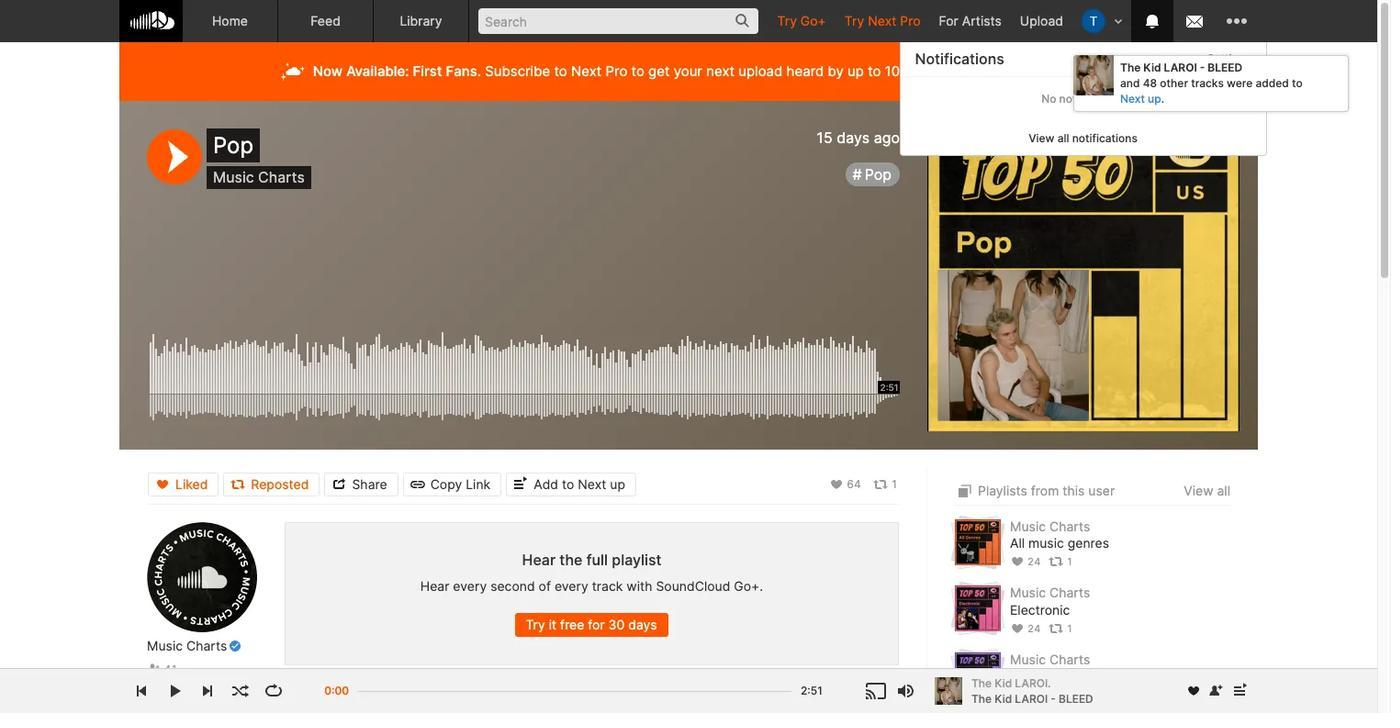 Task type: describe. For each thing, give the bounding box(es) containing it.
start
[[985, 62, 1017, 80]]

songs
[[358, 686, 394, 701]]

music for all
[[1010, 519, 1046, 535]]

liked
[[175, 476, 208, 492]]

us.
[[532, 686, 554, 701]]

50
[[311, 686, 327, 701]]

pop link
[[846, 163, 900, 187]]

- inside the kid laroi. the kid laroi - bleed
[[1051, 692, 1056, 706]]

kid for laroi.
[[995, 676, 1012, 690]]

all music genres element
[[955, 520, 1001, 566]]

all music genres link
[[1010, 536, 1110, 552]]

up inside button
[[610, 476, 626, 492]]

and
[[1121, 76, 1140, 90]]

0 vertical spatial hear
[[522, 551, 556, 569]]

other
[[1160, 76, 1189, 90]]

the inside hear the full playlist hear every second of every track with soundcloud go+.
[[560, 551, 583, 569]]

41
[[164, 663, 178, 676]]

with
[[627, 578, 653, 594]]

try for try go+
[[777, 13, 797, 28]]

second
[[491, 578, 535, 594]]

listeners.
[[922, 62, 981, 80]]

try go+
[[777, 13, 827, 28]]

view all notifications link
[[901, 122, 1267, 156]]

2:51
[[801, 684, 823, 698]]

playlist stats element for music charts electronic
[[1010, 619, 1231, 639]]

subscribe
[[485, 62, 550, 80]]

hear the full playlist hear every second of every track with soundcloud go+.
[[421, 551, 763, 594]]

15
[[817, 129, 833, 147]]

playlist stats element for music charts all music genres
[[1010, 552, 1231, 573]]

charts for all music genres
[[1050, 519, 1091, 535]]

64 link
[[829, 477, 861, 492]]

hip hop element
[[955, 653, 1001, 699]]

5 link
[[1056, 689, 1080, 702]]

view all
[[1184, 483, 1231, 499]]

24 link for electronic
[[1010, 623, 1041, 635]]

1 for music charts all music genres
[[1067, 556, 1073, 569]]

for artists
[[939, 13, 1002, 28]]

playlist stats element containing 64
[[637, 473, 898, 496]]

of
[[539, 578, 551, 594]]

full
[[587, 551, 608, 569]]

music for electronic
[[1010, 585, 1046, 601]]

now
[[313, 62, 343, 80]]

212 link
[[1010, 689, 1048, 702]]

try next pro
[[845, 13, 921, 28]]

settings
[[1208, 51, 1252, 65]]

link
[[466, 476, 491, 492]]

the kid laroi. the kid laroi - bleed
[[972, 676, 1094, 706]]

5
[[1073, 689, 1080, 702]]

music charts electronic
[[1010, 585, 1091, 618]]

try go+ link
[[768, 0, 836, 41]]

share
[[352, 476, 387, 492]]

next up link
[[1121, 91, 1162, 105]]

0 horizontal spatial the
[[509, 686, 529, 701]]

1 horizontal spatial pop
[[331, 686, 354, 701]]

it
[[549, 618, 557, 633]]

1 horizontal spatial up
[[848, 62, 864, 80]]

try next pro link
[[836, 0, 930, 41]]

try for try it free for 30 days
[[526, 618, 545, 633]]

view for view all notifications
[[1029, 131, 1055, 145]]

upload
[[739, 62, 783, 80]]

all for view all
[[1217, 483, 1231, 499]]

next
[[706, 62, 735, 80]]

hop
[[1034, 669, 1059, 684]]

pop for pop
[[865, 166, 892, 184]]

pop element
[[928, 119, 1240, 432]]

15 days ago
[[817, 129, 900, 147]]

notifications
[[916, 50, 1005, 68]]

home
[[212, 13, 248, 28]]

start today link
[[985, 62, 1061, 80]]

the for the kid laroi - bleed and 48 other tracks were added to next up .
[[1121, 61, 1141, 74]]

artists
[[962, 13, 1002, 28]]

go+
[[801, 13, 827, 28]]

this
[[1063, 483, 1085, 499]]

playlists from this user
[[978, 483, 1115, 499]]

Search search field
[[479, 8, 759, 34]]

2 vertical spatial the
[[972, 692, 992, 706]]

try for try next pro
[[845, 13, 865, 28]]

music charts
[[147, 638, 227, 654]]

the kid laroi - bleed element
[[935, 678, 963, 705]]

for
[[939, 13, 959, 28]]

updates
[[557, 686, 609, 701]]

from
[[1031, 483, 1059, 499]]

0:00
[[325, 684, 349, 698]]

1 horizontal spatial pro
[[900, 13, 921, 28]]

available:
[[346, 62, 409, 80]]

fans.
[[446, 62, 481, 80]]

music charts hip hop
[[1010, 652, 1091, 684]]

user
[[1089, 483, 1115, 499]]

0 vertical spatial notifications
[[1060, 92, 1125, 105]]

by
[[828, 62, 844, 80]]

0 vertical spatial next
[[868, 13, 897, 28]]

laroi inside the kid laroi - bleed and 48 other tracks were added to next up .
[[1164, 61, 1198, 74]]

to left 100+
[[868, 62, 881, 80]]

charts for hip hop
[[1050, 652, 1091, 668]]

charts for electronic
[[1050, 585, 1091, 601]]

24 for all
[[1028, 556, 1041, 569]]

the kid laroi - bleed link
[[972, 691, 1094, 708]]

copy
[[430, 476, 462, 492]]

100+
[[885, 62, 918, 80]]

home link
[[183, 0, 278, 42]]

add to next up
[[534, 476, 626, 492]]

liked button
[[148, 473, 219, 496]]

genres
[[1068, 536, 1110, 551]]

weekly..
[[612, 686, 663, 701]]

0 vertical spatial 1 link
[[873, 477, 898, 492]]

view for view all
[[1184, 483, 1214, 499]]

all for view all notifications
[[1058, 131, 1070, 145]]

1 for music charts electronic
[[1067, 623, 1073, 635]]

first
[[413, 62, 442, 80]]

electronic
[[1010, 602, 1070, 618]]

today
[[1021, 62, 1061, 80]]



Task type: locate. For each thing, give the bounding box(es) containing it.
heard
[[787, 62, 824, 80]]

add
[[534, 476, 559, 492]]

in
[[495, 686, 505, 701]]

1 vertical spatial pro
[[606, 62, 628, 80]]

1 vertical spatial -
[[1051, 692, 1056, 706]]

kid down hip
[[995, 692, 1012, 706]]

hip hop link
[[1010, 669, 1059, 685]]

electronic element
[[955, 586, 1001, 632]]

1 every from the left
[[453, 578, 487, 594]]

try left it
[[526, 618, 545, 633]]

music charts all music genres
[[1010, 519, 1110, 551]]

music
[[1029, 536, 1064, 551]]

1 horizontal spatial try
[[777, 13, 797, 28]]

0 vertical spatial 24 link
[[1010, 556, 1041, 569]]

for
[[588, 618, 605, 633]]

0 vertical spatial all
[[1058, 131, 1070, 145]]

64
[[847, 477, 861, 491]]

view
[[1029, 131, 1055, 145], [1184, 483, 1214, 499]]

0 horizontal spatial bleed
[[1059, 692, 1094, 706]]

follow
[[173, 688, 203, 701]]

every right of
[[555, 578, 589, 594]]

every left 'second'
[[453, 578, 487, 594]]

1 vertical spatial the
[[972, 676, 992, 690]]

ago
[[874, 129, 900, 147]]

next up 100+
[[868, 13, 897, 28]]

1
[[891, 477, 898, 491], [1067, 556, 1073, 569], [1067, 623, 1073, 635]]

all
[[1010, 536, 1025, 551]]

0 vertical spatial 1
[[891, 477, 898, 491]]

top
[[285, 686, 307, 701]]

charts inside music charts hip hop
[[1050, 652, 1091, 668]]

music inside music charts electronic
[[1010, 585, 1046, 601]]

laroi up the other
[[1164, 61, 1198, 74]]

2 horizontal spatial pop
[[865, 166, 892, 184]]

1 horizontal spatial the
[[560, 551, 583, 569]]

1 horizontal spatial view
[[1184, 483, 1214, 499]]

1 down music charts electronic
[[1067, 623, 1073, 635]]

0 vertical spatial view
[[1029, 131, 1055, 145]]

days
[[837, 129, 870, 147], [628, 618, 657, 633]]

every
[[453, 578, 487, 594], [555, 578, 589, 594]]

music inside music charts hip hop
[[1010, 652, 1046, 668]]

music charts link
[[213, 168, 305, 186], [1010, 519, 1091, 535], [1010, 585, 1091, 601], [147, 638, 227, 655], [1010, 652, 1091, 668]]

2 24 link from the top
[[1010, 623, 1041, 635]]

1 vertical spatial bleed
[[1059, 692, 1094, 706]]

electronic link
[[1010, 602, 1070, 619]]

0 horizontal spatial days
[[628, 618, 657, 633]]

1 vertical spatial 1
[[1067, 556, 1073, 569]]

1 vertical spatial 24 link
[[1010, 623, 1041, 635]]

kid left laroi.
[[995, 676, 1012, 690]]

48
[[1143, 76, 1157, 90]]

2 vertical spatial 1
[[1067, 623, 1073, 635]]

1 vertical spatial all
[[1217, 483, 1231, 499]]

follow button
[[147, 684, 212, 705]]

0 vertical spatial 24
[[1028, 556, 1041, 569]]

1 vertical spatial laroi
[[1015, 692, 1048, 706]]

no
[[1042, 92, 1057, 105]]

pro left get
[[606, 62, 628, 80]]

1 link right 64 in the bottom of the page
[[873, 477, 898, 492]]

0 horizontal spatial laroi
[[1015, 692, 1048, 706]]

1 right 64 in the bottom of the page
[[891, 477, 898, 491]]

charts inside music charts electronic
[[1050, 585, 1091, 601]]

1 horizontal spatial -
[[1200, 61, 1205, 74]]

library link
[[374, 0, 469, 42]]

view inside view all notifications link
[[1029, 131, 1055, 145]]

music inside music charts all music genres
[[1010, 519, 1046, 535]]

now available: first fans. subscribe to next pro to get your next upload heard by up to 100+ listeners. start today
[[313, 62, 1061, 80]]

0 vertical spatial laroi
[[1164, 61, 1198, 74]]

2 24 from the top
[[1028, 623, 1041, 635]]

to inside add to next up button
[[562, 476, 574, 492]]

24 link down the electronic link
[[1010, 623, 1041, 635]]

kid up 48
[[1144, 61, 1162, 74]]

0 horizontal spatial try
[[526, 618, 545, 633]]

30
[[609, 618, 625, 633]]

0 vertical spatial bleed
[[1208, 61, 1243, 74]]

top 50 pop songs on soundcloud in the us. updates weekly..
[[285, 686, 663, 701]]

2 vertical spatial kid
[[995, 692, 1012, 706]]

pop music charts
[[213, 132, 305, 186]]

kid for laroi
[[1144, 61, 1162, 74]]

playlists
[[978, 483, 1028, 499]]

days right 30
[[628, 618, 657, 633]]

1 down all music genres link
[[1067, 556, 1073, 569]]

pro left the for
[[900, 13, 921, 28]]

0 horizontal spatial soundcloud
[[417, 686, 491, 701]]

bleed inside the kid laroi - bleed and 48 other tracks were added to next up .
[[1208, 61, 1243, 74]]

music charts link for music charts all music genres
[[1010, 519, 1091, 535]]

tara schultz's avatar element
[[1082, 9, 1106, 33]]

1 horizontal spatial bleed
[[1208, 61, 1243, 74]]

the right in
[[509, 686, 529, 701]]

set image
[[955, 480, 975, 502]]

track
[[592, 578, 623, 594]]

1 vertical spatial the
[[509, 686, 529, 701]]

on
[[398, 686, 413, 701]]

hear up of
[[522, 551, 556, 569]]

0 vertical spatial the
[[560, 551, 583, 569]]

2 vertical spatial pop
[[331, 686, 354, 701]]

charts inside music charts all music genres
[[1050, 519, 1091, 535]]

to right 'add'
[[562, 476, 574, 492]]

1 horizontal spatial laroi
[[1164, 61, 1198, 74]]

24
[[1028, 556, 1041, 569], [1028, 623, 1041, 635]]

next right 'add'
[[578, 476, 607, 492]]

1 horizontal spatial every
[[555, 578, 589, 594]]

settings link
[[1193, 42, 1267, 76]]

1 vertical spatial notifications
[[1073, 131, 1138, 145]]

0 horizontal spatial every
[[453, 578, 487, 594]]

0 horizontal spatial all
[[1058, 131, 1070, 145]]

hip
[[1010, 669, 1031, 684]]

soundcloud inside hear the full playlist hear every second of every track with soundcloud go+.
[[656, 578, 731, 594]]

soundcloud left in
[[417, 686, 491, 701]]

1 link down the electronic link
[[1049, 623, 1073, 635]]

upload link
[[1011, 0, 1073, 41]]

next
[[868, 13, 897, 28], [571, 62, 602, 80], [578, 476, 607, 492]]

pro
[[900, 13, 921, 28], [606, 62, 628, 80]]

2 vertical spatial next
[[578, 476, 607, 492]]

41 link
[[147, 663, 178, 676]]

1 link down all music genres link
[[1049, 556, 1073, 569]]

the inside the kid laroi - bleed and 48 other tracks were added to next up .
[[1121, 61, 1141, 74]]

1 24 from the top
[[1028, 556, 1041, 569]]

notifications up view all notifications
[[1060, 92, 1125, 105]]

1 link for music charts electronic
[[1049, 623, 1073, 635]]

24 for electronic
[[1028, 623, 1041, 635]]

0 horizontal spatial up
[[610, 476, 626, 492]]

next up image
[[1229, 681, 1251, 703]]

the left the full in the bottom left of the page
[[560, 551, 583, 569]]

1 vertical spatial next
[[571, 62, 602, 80]]

next down search search box
[[571, 62, 602, 80]]

1 24 link from the top
[[1010, 556, 1041, 569]]

bleed inside the kid laroi. the kid laroi - bleed
[[1059, 692, 1094, 706]]

reposted
[[251, 476, 309, 492]]

notifications down no notifications
[[1073, 131, 1138, 145]]

playlist stats element containing 212
[[1010, 685, 1231, 706]]

up right "by"
[[848, 62, 864, 80]]

copy link
[[430, 476, 491, 492]]

get
[[649, 62, 670, 80]]

tracks
[[1191, 76, 1224, 90]]

1 horizontal spatial all
[[1217, 483, 1231, 499]]

0 vertical spatial days
[[837, 129, 870, 147]]

pop for pop music charts
[[213, 132, 254, 159]]

1 link for music charts all music genres
[[1049, 556, 1073, 569]]

try left go+ at right
[[777, 13, 797, 28]]

1 vertical spatial pop
[[865, 166, 892, 184]]

the kid laroi. link
[[972, 676, 1177, 692]]

playlist stats element
[[637, 473, 898, 496], [1010, 552, 1231, 573], [1010, 619, 1231, 639], [1010, 685, 1231, 706]]

try right go+ at right
[[845, 13, 865, 28]]

0 vertical spatial kid
[[1144, 61, 1162, 74]]

feed link
[[278, 0, 374, 42]]

0 horizontal spatial view
[[1029, 131, 1055, 145]]

to left get
[[632, 62, 645, 80]]

24 link
[[1010, 556, 1041, 569], [1010, 623, 1041, 635]]

1 vertical spatial 1 link
[[1049, 556, 1073, 569]]

to right subscribe
[[554, 62, 567, 80]]

playlist stats element for music charts hip hop
[[1010, 685, 1231, 706]]

progress bar
[[358, 682, 792, 713]]

0 vertical spatial -
[[1200, 61, 1205, 74]]

2 horizontal spatial try
[[845, 13, 865, 28]]

notifications
[[1060, 92, 1125, 105], [1073, 131, 1138, 145]]

laroi down laroi.
[[1015, 692, 1048, 706]]

to right added
[[1292, 76, 1303, 90]]

days right 15
[[837, 129, 870, 147]]

1 horizontal spatial days
[[837, 129, 870, 147]]

1 vertical spatial kid
[[995, 676, 1012, 690]]

to
[[554, 62, 567, 80], [632, 62, 645, 80], [868, 62, 881, 80], [1292, 76, 1303, 90], [562, 476, 574, 492]]

music inside 'pop music charts'
[[213, 168, 254, 186]]

1 vertical spatial view
[[1184, 483, 1214, 499]]

1 vertical spatial up
[[610, 476, 626, 492]]

upload
[[1020, 13, 1064, 28]]

music charts link for music charts hip hop
[[1010, 652, 1091, 668]]

hear left 'second'
[[421, 578, 450, 594]]

try it free for 30 days link
[[516, 614, 668, 638]]

library
[[400, 13, 442, 28]]

1 vertical spatial hear
[[421, 578, 450, 594]]

0 horizontal spatial pop
[[213, 132, 254, 159]]

laroi.
[[1015, 676, 1051, 690]]

1 inside "link"
[[891, 477, 898, 491]]

0 horizontal spatial pro
[[606, 62, 628, 80]]

0 vertical spatial pro
[[900, 13, 921, 28]]

kid inside the kid laroi - bleed and 48 other tracks were added to next up .
[[1144, 61, 1162, 74]]

0 horizontal spatial -
[[1051, 692, 1056, 706]]

the
[[560, 551, 583, 569], [509, 686, 529, 701]]

24 down music
[[1028, 556, 1041, 569]]

for artists link
[[930, 0, 1011, 41]]

-
[[1200, 61, 1205, 74], [1051, 692, 1056, 706]]

add to next up button
[[506, 473, 637, 496]]

up right 'add'
[[610, 476, 626, 492]]

view all notifications
[[1029, 131, 1138, 145]]

next up
[[1121, 91, 1162, 105]]

- inside the kid laroi - bleed and 48 other tracks were added to next up .
[[1200, 61, 1205, 74]]

soundcloud right with at left
[[656, 578, 731, 594]]

charts inside 'pop music charts'
[[258, 168, 305, 186]]

1 horizontal spatial soundcloud
[[656, 578, 731, 594]]

share button
[[325, 473, 398, 496]]

playlist
[[612, 551, 662, 569]]

24 link for all
[[1010, 556, 1041, 569]]

were
[[1227, 76, 1253, 90]]

pop inside 'pop music charts'
[[213, 132, 254, 159]]

2 vertical spatial 1 link
[[1049, 623, 1073, 635]]

bleed down the kid laroi. 'link'
[[1059, 692, 1094, 706]]

0 horizontal spatial hear
[[421, 578, 450, 594]]

0 vertical spatial pop
[[213, 132, 254, 159]]

go+.
[[734, 578, 763, 594]]

the for the kid laroi. the kid laroi - bleed
[[972, 676, 992, 690]]

24 link down all
[[1010, 556, 1041, 569]]

None search field
[[469, 0, 768, 41]]

- right 212
[[1051, 692, 1056, 706]]

the kid laroi - bleed and 48 other tracks were added to next up .
[[1121, 61, 1303, 105]]

- up tracks
[[1200, 61, 1205, 74]]

next inside button
[[578, 476, 607, 492]]

music for hip
[[1010, 652, 1046, 668]]

music charts link for music charts electronic
[[1010, 585, 1091, 601]]

0 vertical spatial soundcloud
[[656, 578, 731, 594]]

24 down the electronic link
[[1028, 623, 1041, 635]]

1 link
[[873, 477, 898, 492], [1049, 556, 1073, 569], [1049, 623, 1073, 635]]

laroi inside the kid laroi. the kid laroi - bleed
[[1015, 692, 1048, 706]]

reposted button
[[224, 473, 320, 496]]

0 vertical spatial the
[[1121, 61, 1141, 74]]

1 vertical spatial days
[[628, 618, 657, 633]]

charts
[[258, 168, 305, 186], [1050, 519, 1091, 535], [1050, 585, 1091, 601], [186, 638, 227, 654], [1050, 652, 1091, 668]]

added
[[1256, 76, 1289, 90]]

1 horizontal spatial hear
[[522, 551, 556, 569]]

to inside the kid laroi - bleed and 48 other tracks were added to next up .
[[1292, 76, 1303, 90]]

bleed up were
[[1208, 61, 1243, 74]]

music
[[213, 168, 254, 186], [1010, 519, 1046, 535], [1010, 585, 1046, 601], [147, 638, 183, 654], [1010, 652, 1046, 668]]

1 vertical spatial soundcloud
[[417, 686, 491, 701]]

0 vertical spatial up
[[848, 62, 864, 80]]

try it free for 30 days
[[526, 618, 657, 633]]

2 every from the left
[[555, 578, 589, 594]]

free
[[560, 618, 585, 633]]

feed
[[311, 13, 341, 28]]

copy link button
[[403, 473, 502, 496]]

1 vertical spatial 24
[[1028, 623, 1041, 635]]

music charts's avatar element
[[147, 523, 257, 633]]



Task type: vqa. For each thing, say whether or not it's contained in the screenshot.
Music within 'music charts hip hop'
yes



